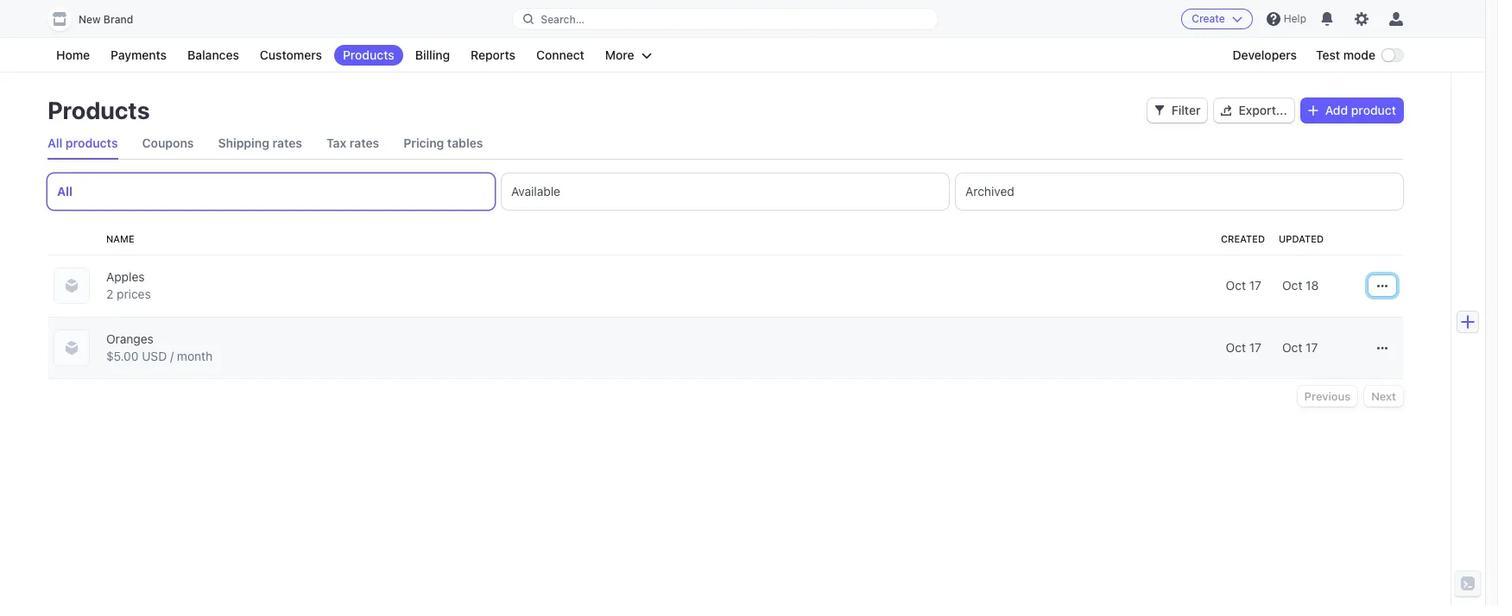 Task type: vqa. For each thing, say whether or not it's contained in the screenshot.
All products link
yes



Task type: locate. For each thing, give the bounding box(es) containing it.
2 rates from the left
[[350, 136, 379, 150]]

oct
[[1226, 278, 1246, 293], [1283, 278, 1303, 293], [1226, 340, 1246, 355], [1283, 340, 1303, 355]]

prices
[[117, 287, 151, 301]]

apples
[[106, 269, 145, 284]]

archived
[[966, 184, 1015, 199]]

oct for oct 18 link
[[1283, 278, 1303, 293]]

0 horizontal spatial svg image
[[1155, 105, 1165, 116]]

1 vertical spatial products
[[48, 96, 150, 124]]

home link
[[48, 45, 99, 66]]

add
[[1325, 103, 1348, 117]]

svg image
[[1222, 105, 1232, 116], [1378, 343, 1388, 354]]

help
[[1284, 12, 1307, 25]]

oct 17 link
[[805, 270, 1269, 301], [805, 333, 1269, 364], [1276, 333, 1355, 364]]

available button
[[502, 174, 949, 210]]

rates
[[272, 136, 302, 150], [350, 136, 379, 150]]

shipping rates link
[[218, 128, 302, 159]]

svg image left add
[[1308, 105, 1319, 116]]

archived button
[[956, 174, 1403, 210]]

products
[[66, 136, 118, 150]]

/
[[170, 349, 174, 364]]

new brand
[[79, 13, 133, 26]]

oct 18
[[1283, 278, 1319, 293]]

1 vertical spatial svg image
[[1378, 343, 1388, 354]]

mode
[[1344, 48, 1376, 62]]

18
[[1306, 278, 1319, 293]]

next button
[[1365, 386, 1403, 407]]

svg image right oct 18 link
[[1378, 281, 1388, 291]]

help button
[[1260, 5, 1314, 33]]

products up products
[[48, 96, 150, 124]]

rates right tax
[[350, 136, 379, 150]]

svg image left export...
[[1222, 105, 1232, 116]]

test
[[1316, 48, 1340, 62]]

oct inside oct 18 link
[[1283, 278, 1303, 293]]

previous button
[[1298, 386, 1358, 407]]

oct 17
[[1226, 278, 1262, 293], [1226, 340, 1262, 355], [1283, 340, 1318, 355]]

svg image up next
[[1378, 343, 1388, 354]]

pricing tables
[[404, 136, 483, 150]]

1 horizontal spatial products
[[343, 48, 394, 62]]

1 vertical spatial all
[[57, 184, 73, 199]]

billing
[[415, 48, 450, 62]]

oct 17 for oct 18
[[1226, 278, 1262, 293]]

1 tab list from the top
[[48, 128, 1403, 160]]

more
[[605, 48, 634, 62]]

oranges
[[106, 332, 154, 346]]

product
[[1351, 103, 1397, 117]]

oct 18 link
[[1276, 270, 1355, 301]]

1 vertical spatial tab list
[[48, 174, 1403, 210]]

products
[[343, 48, 394, 62], [48, 96, 150, 124]]

pricing
[[404, 136, 444, 150]]

1 horizontal spatial rates
[[350, 136, 379, 150]]

all left products
[[48, 136, 62, 150]]

all for all products
[[48, 136, 62, 150]]

17
[[1250, 278, 1262, 293], [1250, 340, 1262, 355], [1306, 340, 1318, 355]]

search…
[[541, 13, 585, 25]]

next
[[1372, 390, 1397, 403]]

svg image inside filter popup button
[[1155, 105, 1165, 116]]

svg image
[[1155, 105, 1165, 116], [1308, 105, 1319, 116], [1378, 281, 1388, 291]]

new brand button
[[48, 7, 150, 31]]

shipping rates
[[218, 136, 302, 150]]

tables
[[447, 136, 483, 150]]

rates for tax rates
[[350, 136, 379, 150]]

rates right 'shipping'
[[272, 136, 302, 150]]

tab list containing all
[[48, 174, 1403, 210]]

customers
[[260, 48, 322, 62]]

2 tab list from the top
[[48, 174, 1403, 210]]

0 vertical spatial all
[[48, 136, 62, 150]]

balances link
[[179, 45, 248, 66]]

0 vertical spatial svg image
[[1222, 105, 1232, 116]]

create
[[1192, 12, 1225, 25]]

all down 'all products' link
[[57, 184, 73, 199]]

home
[[56, 48, 90, 62]]

0 horizontal spatial svg image
[[1222, 105, 1232, 116]]

0 horizontal spatial rates
[[272, 136, 302, 150]]

tab list
[[48, 128, 1403, 160], [48, 174, 1403, 210]]

new
[[79, 13, 101, 26]]

payments link
[[102, 45, 175, 66]]

1 rates from the left
[[272, 136, 302, 150]]

all
[[48, 136, 62, 150], [57, 184, 73, 199]]

available
[[511, 184, 561, 199]]

svg image inside export... popup button
[[1222, 105, 1232, 116]]

filter button
[[1148, 98, 1208, 123]]

2 horizontal spatial svg image
[[1378, 281, 1388, 291]]

all inside all button
[[57, 184, 73, 199]]

tax rates link
[[326, 128, 379, 159]]

0 vertical spatial tab list
[[48, 128, 1403, 160]]

2
[[106, 287, 113, 301]]

all for all
[[57, 184, 73, 199]]

products left billing
[[343, 48, 394, 62]]

all inside 'all products' link
[[48, 136, 62, 150]]

1 horizontal spatial svg image
[[1308, 105, 1319, 116]]

svg image inside add product link
[[1308, 105, 1319, 116]]

svg image left "filter"
[[1155, 105, 1165, 116]]



Task type: describe. For each thing, give the bounding box(es) containing it.
filter
[[1172, 103, 1201, 117]]

oct 17 link for oct 17
[[805, 333, 1269, 364]]

billing link
[[407, 45, 459, 66]]

apples 2 prices
[[106, 269, 151, 301]]

create button
[[1182, 9, 1253, 29]]

17 for oct 17
[[1250, 340, 1262, 355]]

payments
[[111, 48, 167, 62]]

svg image for add product
[[1308, 105, 1319, 116]]

1 horizontal spatial svg image
[[1378, 343, 1388, 354]]

oct 17 link for oct 18
[[805, 270, 1269, 301]]

add product
[[1325, 103, 1397, 117]]

rates for shipping rates
[[272, 136, 302, 150]]

previous
[[1305, 390, 1351, 403]]

0 horizontal spatial products
[[48, 96, 150, 124]]

tax
[[326, 136, 346, 150]]

more button
[[597, 45, 660, 66]]

connect link
[[528, 45, 593, 66]]

reports
[[471, 48, 516, 62]]

17 for oct 18
[[1250, 278, 1262, 293]]

all button
[[48, 174, 495, 210]]

coupons
[[142, 136, 194, 150]]

oct for oct 17 oct 17 link
[[1226, 340, 1246, 355]]

all products
[[48, 136, 118, 150]]

shipping
[[218, 136, 269, 150]]

export... button
[[1215, 98, 1294, 123]]

0 vertical spatial products
[[343, 48, 394, 62]]

svg image for filter
[[1155, 105, 1165, 116]]

updated
[[1279, 233, 1324, 244]]

Search… text field
[[513, 8, 938, 30]]

Search… search field
[[513, 8, 938, 30]]

all products link
[[48, 128, 118, 159]]

tax rates
[[326, 136, 379, 150]]

reports link
[[462, 45, 524, 66]]

name
[[106, 233, 134, 244]]

brand
[[104, 13, 133, 26]]

coupons link
[[142, 128, 194, 159]]

month
[[177, 349, 213, 364]]

export...
[[1239, 103, 1287, 117]]

usd
[[142, 349, 167, 364]]

developers link
[[1224, 45, 1306, 66]]

connect
[[536, 48, 585, 62]]

products link
[[334, 45, 403, 66]]

$5.00
[[106, 349, 139, 364]]

oranges $5.00 usd / month
[[106, 332, 213, 364]]

test mode
[[1316, 48, 1376, 62]]

balances
[[187, 48, 239, 62]]

created
[[1221, 233, 1265, 244]]

add product link
[[1301, 98, 1403, 123]]

oct for oct 18 oct 17 link
[[1226, 278, 1246, 293]]

customers link
[[251, 45, 331, 66]]

pricing tables link
[[404, 128, 483, 159]]

tab list containing all products
[[48, 128, 1403, 160]]

developers
[[1233, 48, 1297, 62]]

oct 17 for oct 17
[[1226, 340, 1262, 355]]



